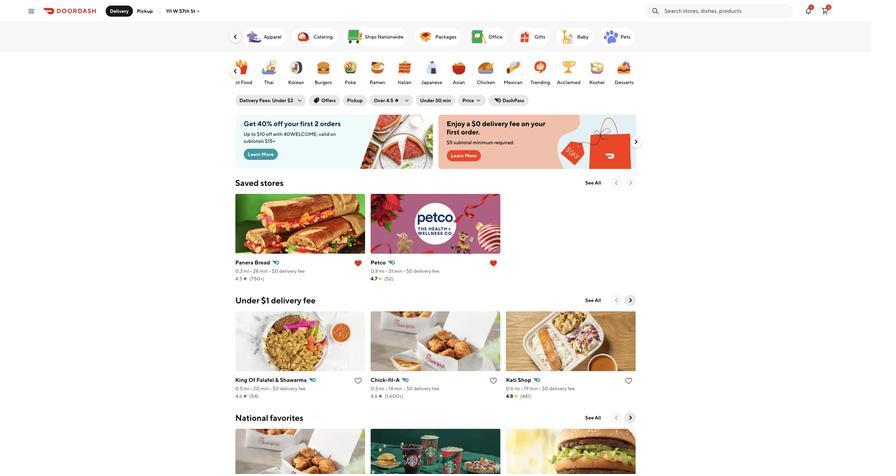 Task type: describe. For each thing, give the bounding box(es) containing it.
fee for panera bread
[[298, 269, 305, 274]]

&
[[275, 377, 279, 384]]

mi for kati shop
[[515, 386, 520, 392]]

enjoy
[[447, 120, 465, 128]]

fee for king of falafel & shawarma
[[299, 386, 306, 392]]

asian
[[453, 80, 465, 85]]

shop
[[518, 377, 531, 384]]

(54)
[[249, 394, 259, 399]]

packages
[[436, 34, 457, 40]]

subtotals
[[244, 138, 264, 144]]

click to remove this store from your saved list image
[[490, 260, 498, 268]]

chicken
[[477, 80, 495, 85]]

learn more for a
[[451, 153, 477, 159]]

up to $10 off with 40welcome, valid on subtotals $15+
[[244, 131, 336, 144]]

on inside up to $10 off with 40welcome, valid on subtotals $15+
[[330, 131, 336, 137]]

pets link
[[600, 28, 635, 46]]

28
[[253, 269, 259, 274]]

offers button
[[309, 95, 340, 106]]

fee inside under $1 delivery fee link
[[303, 296, 316, 305]]

delivery for panera bread
[[279, 269, 297, 274]]

click to add this store to your saved list image for king of falafel & shawarma
[[354, 377, 362, 385]]

2
[[315, 120, 319, 128]]

apparel
[[264, 34, 282, 40]]

40%
[[258, 120, 272, 128]]

3
[[828, 5, 830, 9]]

stores
[[260, 178, 284, 188]]

0.3 mi • 14 min • $​0 delivery fee
[[371, 386, 440, 392]]

1 vertical spatial pickup
[[347, 98, 363, 103]]

20
[[253, 386, 260, 392]]

fast food
[[231, 80, 252, 85]]

1 horizontal spatial pickup button
[[343, 95, 367, 106]]

offers
[[321, 98, 336, 103]]

saved
[[235, 178, 259, 188]]

ships nationwide link
[[344, 28, 408, 46]]

ships
[[365, 34, 377, 40]]

min for panera bread
[[260, 269, 268, 274]]

pets image
[[603, 29, 619, 45]]

see all for under $1 delivery fee
[[586, 298, 601, 303]]

4.8
[[506, 394, 513, 399]]

all for saved stores
[[595, 180, 601, 186]]

get 40% off your first 2 orders
[[244, 120, 341, 128]]

price
[[462, 98, 474, 103]]

$​0 for petco
[[406, 269, 413, 274]]

min for petco
[[394, 269, 403, 274]]

0 vertical spatial pickup button
[[133, 5, 157, 17]]

$​0 for king of falafel & shawarma
[[273, 386, 279, 392]]

ramen
[[370, 80, 386, 85]]

under for under 30 min
[[420, 98, 435, 103]]

min inside under 30 min button
[[443, 98, 451, 103]]

order.
[[461, 128, 480, 136]]

learn more button for a
[[447, 150, 481, 161]]

next button of carousel image for under $1 delivery fee
[[627, 297, 634, 304]]

4.7
[[371, 276, 378, 282]]

0 horizontal spatial pickup
[[137, 8, 153, 14]]

mexican
[[504, 80, 523, 85]]

31
[[389, 269, 393, 274]]

0.8
[[371, 269, 378, 274]]

mi for petco
[[379, 269, 385, 274]]

learn more button for 40%
[[244, 149, 278, 160]]

see for national favorites
[[586, 415, 594, 421]]

kosher
[[590, 80, 605, 85]]

king of falafel & shawarma
[[235, 377, 307, 384]]

fee inside enjoy a $0 delivery fee on your first order.
[[510, 120, 520, 128]]

orders
[[320, 120, 341, 128]]

$15+
[[265, 138, 275, 144]]

111 w 57th st
[[166, 8, 195, 14]]

1 your from the left
[[284, 120, 299, 128]]

fees:
[[259, 98, 271, 103]]

delivery fees: under $3
[[240, 98, 293, 103]]

0.8 mi • 31 min • $​0 delivery fee
[[371, 269, 439, 274]]

min for kati shop
[[530, 386, 538, 392]]

see all for national favorites
[[586, 415, 601, 421]]

111
[[166, 8, 172, 14]]

acclaimed link
[[556, 55, 582, 87]]

catering image
[[295, 29, 312, 45]]

saved stores
[[235, 178, 284, 188]]

korean
[[288, 80, 304, 85]]

• left 28
[[250, 269, 252, 274]]

acclaimed
[[557, 80, 581, 85]]

under $1 delivery fee
[[235, 296, 316, 305]]

ships nationwide image
[[347, 29, 363, 45]]

delivery for chick-fil-a
[[414, 386, 431, 392]]

• down king of falafel & shawarma
[[270, 386, 272, 392]]

min for king of falafel & shawarma
[[261, 386, 269, 392]]

burgers
[[315, 80, 332, 85]]

w
[[173, 8, 178, 14]]

chick-
[[371, 377, 388, 384]]

over
[[374, 98, 385, 103]]

learn for get 40% off your first 2 orders
[[248, 152, 261, 157]]

Store search: begin typing to search for stores available on DoorDash text field
[[665, 7, 789, 15]]

saved stores link
[[235, 177, 284, 189]]

4.6 for king of falafel & shawarma
[[235, 394, 242, 399]]

30
[[436, 98, 442, 103]]

mi for chick-fil-a
[[379, 386, 385, 392]]

panera bread
[[235, 260, 270, 266]]

kati shop
[[506, 377, 531, 384]]

delivery right "$1"
[[271, 296, 302, 305]]

trending
[[531, 80, 550, 85]]

off inside up to $10 off with 40welcome, valid on subtotals $15+
[[266, 131, 272, 137]]

$1
[[261, 296, 269, 305]]

gifts
[[535, 34, 545, 40]]

$3
[[287, 98, 293, 103]]

under 30 min
[[420, 98, 451, 103]]

see for saved stores
[[586, 180, 594, 186]]

packages image
[[418, 29, 434, 45]]

under for under $1 delivery fee
[[235, 296, 260, 305]]

mi for king of falafel & shawarma
[[244, 386, 249, 392]]

0.3 for panera bread
[[235, 269, 243, 274]]

(52)
[[385, 276, 394, 282]]

delivery for delivery
[[110, 8, 129, 14]]

a
[[467, 120, 470, 128]]



Task type: vqa. For each thing, say whether or not it's contained in the screenshot.


Task type: locate. For each thing, give the bounding box(es) containing it.
1 vertical spatial see all
[[586, 298, 601, 303]]

pickup button left 111
[[133, 5, 157, 17]]

2 see from the top
[[586, 298, 594, 303]]

under left $3
[[272, 98, 286, 103]]

0 vertical spatial first
[[300, 120, 313, 128]]

3 all from the top
[[595, 415, 601, 421]]

0 vertical spatial see all link
[[581, 177, 605, 189]]

see all
[[586, 180, 601, 186], [586, 298, 601, 303], [586, 415, 601, 421]]

delivery up under $1 delivery fee link
[[279, 269, 297, 274]]

• left 31
[[386, 269, 388, 274]]

1 horizontal spatial 4.5
[[386, 98, 393, 103]]

1 vertical spatial next button of carousel image
[[627, 180, 634, 186]]

see all link for under $1 delivery fee
[[581, 295, 605, 306]]

0 horizontal spatial 4.5
[[235, 276, 242, 282]]

1
[[811, 5, 812, 9]]

all
[[595, 180, 601, 186], [595, 298, 601, 303], [595, 415, 601, 421]]

favorites
[[270, 413, 303, 423]]

0 vertical spatial all
[[595, 180, 601, 186]]

• up (1,600+) at the bottom of the page
[[404, 386, 406, 392]]

4.5
[[386, 98, 393, 103], [235, 276, 242, 282]]

national
[[235, 413, 268, 423]]

dashpass button
[[489, 95, 529, 106]]

on
[[522, 120, 530, 128], [330, 131, 336, 137]]

fil-
[[388, 377, 396, 384]]

under inside button
[[420, 98, 435, 103]]

subtotal
[[454, 140, 472, 145]]

kati
[[506, 377, 517, 384]]

mi for panera bread
[[244, 269, 249, 274]]

4.6
[[235, 394, 242, 399], [371, 394, 378, 399]]

4.5 right over
[[386, 98, 393, 103]]

on right valid
[[330, 131, 336, 137]]

under 30 min button
[[416, 95, 455, 106]]

1 horizontal spatial your
[[531, 120, 546, 128]]

delivery inside enjoy a $0 delivery fee on your first order.
[[482, 120, 508, 128]]

1 see all from the top
[[586, 180, 601, 186]]

learn more down subtotal
[[451, 153, 477, 159]]

$​0 right 31
[[406, 269, 413, 274]]

more down subtotal
[[465, 153, 477, 159]]

office link
[[468, 28, 507, 46]]

min for chick-fil-a
[[394, 386, 403, 392]]

next button of carousel image
[[633, 138, 640, 145], [627, 180, 634, 186], [627, 297, 634, 304]]

first
[[300, 120, 313, 128], [447, 128, 460, 136]]

more down '$15+'
[[262, 152, 274, 157]]

0 horizontal spatial 4.6
[[235, 394, 242, 399]]

click to add this store to your saved list image left "kati"
[[490, 377, 498, 385]]

1 4.6 from the left
[[235, 394, 242, 399]]

1 vertical spatial pickup button
[[343, 95, 367, 106]]

national favorites
[[235, 413, 303, 423]]

off
[[274, 120, 283, 128], [266, 131, 272, 137]]

0 horizontal spatial first
[[300, 120, 313, 128]]

up
[[244, 131, 250, 137]]

pickup left 111
[[137, 8, 153, 14]]

1 see all link from the top
[[581, 177, 605, 189]]

14
[[388, 386, 393, 392]]

king
[[235, 377, 247, 384]]

$​0 right "14"
[[407, 386, 413, 392]]

• down bread
[[269, 269, 271, 274]]

0 horizontal spatial click to add this store to your saved list image
[[354, 377, 362, 385]]

all for national favorites
[[595, 415, 601, 421]]

delivery right $0
[[482, 120, 508, 128]]

valid
[[319, 131, 329, 137]]

under $1 delivery fee link
[[235, 295, 316, 306]]

first down enjoy
[[447, 128, 460, 136]]

click to add this store to your saved list image
[[625, 377, 633, 385]]

2 vertical spatial all
[[595, 415, 601, 421]]

a
[[396, 377, 400, 384]]

$​0 right 28
[[272, 269, 278, 274]]

1 horizontal spatial off
[[274, 120, 283, 128]]

min
[[443, 98, 451, 103], [260, 269, 268, 274], [394, 269, 403, 274], [261, 386, 269, 392], [394, 386, 403, 392], [530, 386, 538, 392]]

catering link
[[293, 28, 337, 46]]

1 vertical spatial off
[[266, 131, 272, 137]]

1 click to add this store to your saved list image from the left
[[354, 377, 362, 385]]

111 w 57th st button
[[166, 8, 201, 14]]

$​0 for kati shop
[[542, 386, 549, 392]]

delivery for kati shop
[[549, 386, 567, 392]]

4.5 down panera
[[235, 276, 242, 282]]

0.3
[[235, 269, 243, 274], [371, 386, 378, 392]]

min right 19 on the bottom right
[[530, 386, 538, 392]]

to
[[251, 131, 256, 137]]

1 horizontal spatial learn more
[[451, 153, 477, 159]]

delivery inside delivery button
[[110, 8, 129, 14]]

2 all from the top
[[595, 298, 601, 303]]

2 see all link from the top
[[581, 295, 605, 306]]

0 vertical spatial see
[[586, 180, 594, 186]]

falafel
[[257, 377, 274, 384]]

click to add this store to your saved list image
[[354, 377, 362, 385], [490, 377, 498, 385]]

2 horizontal spatial under
[[420, 98, 435, 103]]

1 see from the top
[[586, 180, 594, 186]]

mi right 0.8
[[379, 269, 385, 274]]

off up with
[[274, 120, 283, 128]]

more for 40%
[[262, 152, 274, 157]]

baby image
[[559, 29, 576, 45]]

• left "14"
[[385, 386, 388, 392]]

1 horizontal spatial on
[[522, 120, 530, 128]]

(441)
[[520, 394, 532, 399]]

over 4.5
[[374, 98, 393, 103]]

previous button of carousel image
[[232, 33, 239, 40], [232, 68, 239, 75], [613, 297, 620, 304], [613, 415, 620, 422]]

0 vertical spatial see all
[[586, 180, 601, 186]]

delivery right 19 on the bottom right
[[549, 386, 567, 392]]

0 vertical spatial off
[[274, 120, 283, 128]]

delivery for petco
[[414, 269, 431, 274]]

0 vertical spatial next button of carousel image
[[633, 138, 640, 145]]

all for under $1 delivery fee
[[595, 298, 601, 303]]

learn more button
[[244, 149, 278, 160], [447, 150, 481, 161]]

0 horizontal spatial learn
[[248, 152, 261, 157]]

delivery right "14"
[[414, 386, 431, 392]]

catering
[[314, 34, 333, 40]]

0.3 down panera
[[235, 269, 243, 274]]

notification bell image
[[805, 7, 813, 15]]

required.
[[495, 140, 515, 145]]

fee for chick-fil-a
[[432, 386, 440, 392]]

desserts
[[615, 80, 634, 85]]

next button of carousel image
[[627, 415, 634, 422]]

petco
[[371, 260, 386, 266]]

first inside enjoy a $0 delivery fee on your first order.
[[447, 128, 460, 136]]

• right 31
[[403, 269, 406, 274]]

• left 20
[[250, 386, 252, 392]]

st
[[191, 8, 195, 14]]

first left 2
[[300, 120, 313, 128]]

1 vertical spatial see
[[586, 298, 594, 303]]

$​0 right 19 on the bottom right
[[542, 386, 549, 392]]

mi right the 0.6
[[515, 386, 520, 392]]

• right 19 on the bottom right
[[539, 386, 541, 392]]

shawarma
[[280, 377, 307, 384]]

more for a
[[465, 153, 477, 159]]

learn more down subtotals
[[248, 152, 274, 157]]

0.3 down chick-
[[371, 386, 378, 392]]

0 vertical spatial on
[[522, 120, 530, 128]]

min right 20
[[261, 386, 269, 392]]

min right 31
[[394, 269, 403, 274]]

on down dashpass
[[522, 120, 530, 128]]

fee for kati shop
[[568, 386, 575, 392]]

1 horizontal spatial 0.3
[[371, 386, 378, 392]]

1 horizontal spatial learn
[[451, 153, 464, 159]]

open menu image
[[27, 7, 35, 15]]

2 vertical spatial next button of carousel image
[[627, 297, 634, 304]]

0 horizontal spatial under
[[235, 296, 260, 305]]

min right "14"
[[394, 386, 403, 392]]

min right '30'
[[443, 98, 451, 103]]

mi
[[244, 269, 249, 274], [379, 269, 385, 274], [244, 386, 249, 392], [379, 386, 385, 392], [515, 386, 520, 392]]

0.3 for chick-fil-a
[[371, 386, 378, 392]]

1 horizontal spatial click to add this store to your saved list image
[[490, 377, 498, 385]]

see all for saved stores
[[586, 180, 601, 186]]

1 vertical spatial 4.5
[[235, 276, 242, 282]]

2 your from the left
[[531, 120, 546, 128]]

pickup button
[[133, 5, 157, 17], [343, 95, 367, 106]]

1 horizontal spatial pickup
[[347, 98, 363, 103]]

$0
[[472, 120, 481, 128]]

learn down subtotal
[[451, 153, 464, 159]]

3 see all from the top
[[586, 415, 601, 421]]

pets
[[621, 34, 631, 40]]

1 vertical spatial delivery
[[240, 98, 258, 103]]

thai
[[264, 80, 274, 85]]

0 horizontal spatial learn more
[[248, 152, 274, 157]]

under left "$1"
[[235, 296, 260, 305]]

gifts image
[[517, 29, 533, 45]]

1 horizontal spatial learn more button
[[447, 150, 481, 161]]

your inside enjoy a $0 delivery fee on your first order.
[[531, 120, 546, 128]]

0 horizontal spatial 0.3
[[235, 269, 243, 274]]

office image
[[471, 29, 487, 45]]

learn more button down subtotal
[[447, 150, 481, 161]]

delivery down shawarma
[[280, 386, 298, 392]]

2 vertical spatial see all
[[586, 415, 601, 421]]

see all link
[[581, 177, 605, 189], [581, 295, 605, 306], [581, 413, 605, 424]]

under left '30'
[[420, 98, 435, 103]]

learn more button down subtotals
[[244, 149, 278, 160]]

japanese
[[421, 80, 442, 85]]

0 horizontal spatial delivery
[[110, 8, 129, 14]]

2 4.6 from the left
[[371, 394, 378, 399]]

57th
[[179, 8, 190, 14]]

$​0 down &
[[273, 386, 279, 392]]

2 see all from the top
[[586, 298, 601, 303]]

learn for enjoy a $0 delivery fee on your first order.
[[451, 153, 464, 159]]

click to add this store to your saved list image left chick-
[[354, 377, 362, 385]]

over 4.5 button
[[370, 95, 413, 106]]

2 items, open order cart image
[[821, 7, 830, 15]]

packages link
[[415, 28, 461, 46]]

4.5 inside over 4.5 button
[[386, 98, 393, 103]]

1 vertical spatial on
[[330, 131, 336, 137]]

3 see from the top
[[586, 415, 594, 421]]

0 horizontal spatial your
[[284, 120, 299, 128]]

1 horizontal spatial first
[[447, 128, 460, 136]]

learn down subtotals
[[248, 152, 261, 157]]

0 horizontal spatial off
[[266, 131, 272, 137]]

office
[[489, 34, 503, 40]]

$​0 for chick-fil-a
[[407, 386, 413, 392]]

$5
[[447, 140, 453, 145]]

bread
[[255, 260, 270, 266]]

2 click to add this store to your saved list image from the left
[[490, 377, 498, 385]]

0 vertical spatial 0.3
[[235, 269, 243, 274]]

$10
[[257, 131, 265, 137]]

learn more for 40%
[[248, 152, 274, 157]]

under
[[272, 98, 286, 103], [420, 98, 435, 103], [235, 296, 260, 305]]

delivery for king of falafel & shawarma
[[280, 386, 298, 392]]

19
[[524, 386, 529, 392]]

min right 28
[[260, 269, 268, 274]]

4.6 down chick-
[[371, 394, 378, 399]]

1 vertical spatial see all link
[[581, 295, 605, 306]]

3 see all link from the top
[[581, 413, 605, 424]]

•
[[250, 269, 252, 274], [269, 269, 271, 274], [386, 269, 388, 274], [403, 269, 406, 274], [250, 386, 252, 392], [270, 386, 272, 392], [385, 386, 388, 392], [404, 386, 406, 392], [521, 386, 523, 392], [539, 386, 541, 392]]

delivery
[[110, 8, 129, 14], [240, 98, 258, 103]]

mi down panera
[[244, 269, 249, 274]]

40welcome,
[[284, 131, 318, 137]]

1 horizontal spatial delivery
[[240, 98, 258, 103]]

click to remove this store from your saved list image
[[354, 260, 362, 268]]

learn more
[[248, 152, 274, 157], [451, 153, 477, 159]]

see for under $1 delivery fee
[[586, 298, 594, 303]]

next button of carousel image for saved stores
[[627, 180, 634, 186]]

pickup button down poke
[[343, 95, 367, 106]]

previous button of carousel image
[[613, 180, 620, 186]]

1 vertical spatial all
[[595, 298, 601, 303]]

1 vertical spatial 0.3
[[371, 386, 378, 392]]

with
[[273, 131, 283, 137]]

learn
[[248, 152, 261, 157], [451, 153, 464, 159]]

baby link
[[557, 28, 593, 46]]

off up '$15+'
[[266, 131, 272, 137]]

1 vertical spatial first
[[447, 128, 460, 136]]

of
[[249, 377, 255, 384]]

see all link for national favorites
[[581, 413, 605, 424]]

click to add this store to your saved list image for chick-fil-a
[[490, 377, 498, 385]]

fast
[[231, 80, 240, 85]]

0 vertical spatial delivery
[[110, 8, 129, 14]]

1 horizontal spatial more
[[465, 153, 477, 159]]

0 vertical spatial 4.5
[[386, 98, 393, 103]]

see all link for saved stores
[[581, 177, 605, 189]]

fee for petco
[[432, 269, 439, 274]]

delivery button
[[106, 5, 133, 17]]

delivery for delivery fees: under $3
[[240, 98, 258, 103]]

0 horizontal spatial pickup button
[[133, 5, 157, 17]]

0.6
[[506, 386, 514, 392]]

$​0 for panera bread
[[272, 269, 278, 274]]

mi right "0.5"
[[244, 386, 249, 392]]

1 all from the top
[[595, 180, 601, 186]]

2 vertical spatial see
[[586, 415, 594, 421]]

panera
[[235, 260, 254, 266]]

4.6 down "0.5"
[[235, 394, 242, 399]]

$5 subtotal minimum required.
[[447, 140, 515, 145]]

(1,600+)
[[385, 394, 404, 399]]

0 vertical spatial pickup
[[137, 8, 153, 14]]

apparel image
[[246, 29, 263, 45]]

0.6 mi • 19 min • $​0 delivery fee
[[506, 386, 575, 392]]

4.6 for chick-fil-a
[[371, 394, 378, 399]]

0 horizontal spatial on
[[330, 131, 336, 137]]

on inside enjoy a $0 delivery fee on your first order.
[[522, 120, 530, 128]]

pickup down poke
[[347, 98, 363, 103]]

1 horizontal spatial 4.6
[[371, 394, 378, 399]]

0 horizontal spatial learn more button
[[244, 149, 278, 160]]

1 horizontal spatial under
[[272, 98, 286, 103]]

trending link
[[529, 55, 552, 87]]

delivery right 31
[[414, 269, 431, 274]]

more
[[262, 152, 274, 157], [465, 153, 477, 159]]

mi down chick-
[[379, 386, 385, 392]]

• left 19 on the bottom right
[[521, 386, 523, 392]]

0 horizontal spatial more
[[262, 152, 274, 157]]

2 vertical spatial see all link
[[581, 413, 605, 424]]

0.5 mi • 20 min • $​0 delivery fee
[[235, 386, 306, 392]]

poke
[[345, 80, 356, 85]]



